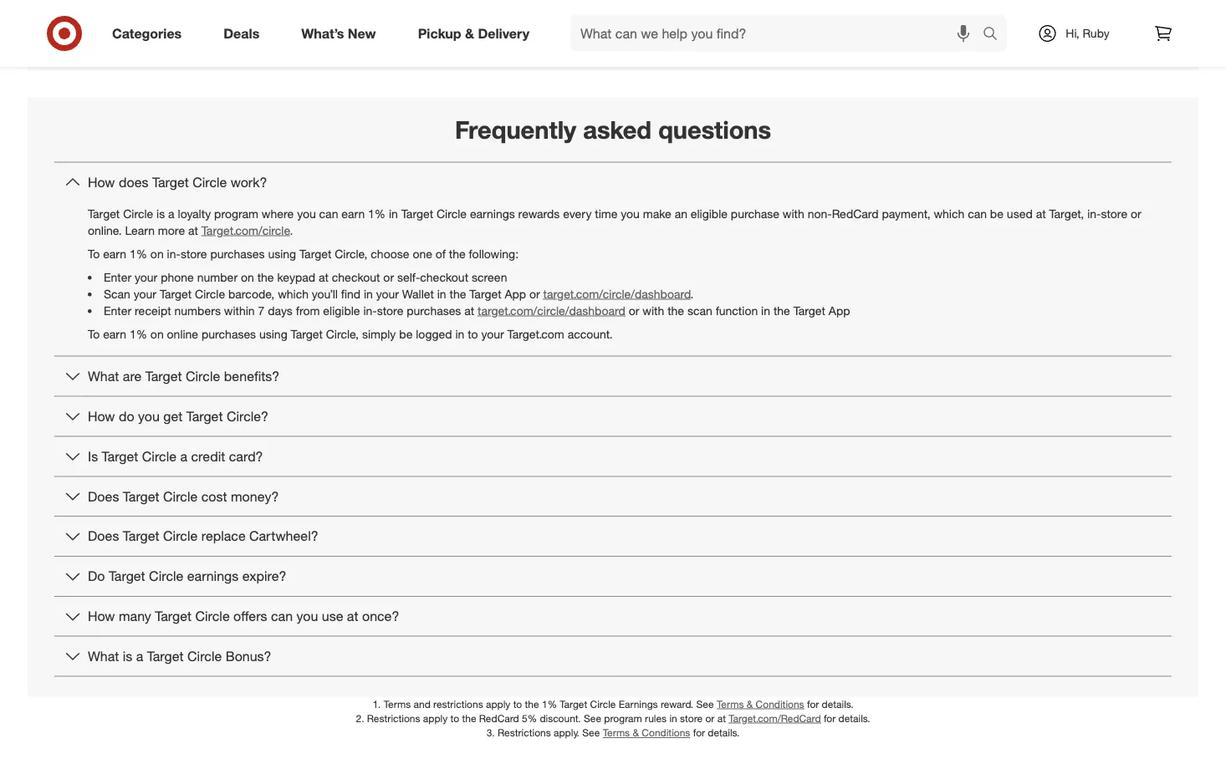 Task type: describe. For each thing, give the bounding box(es) containing it.
target.com/circle
[[201, 223, 290, 238]]

target right does
[[152, 174, 189, 191]]

0 horizontal spatial .
[[290, 223, 293, 238]]

is target circle a credit card? button
[[54, 437, 1172, 476]]

or inside target circle is a loyalty program where you can earn 1% in target circle earnings rewards every time you make an eligible purchase with non-redcard payment, which can be used at target, in-store or online. learn more at
[[1131, 206, 1142, 221]]

scan
[[104, 287, 130, 301]]

self-
[[397, 270, 420, 285]]

is target circle a credit card?
[[88, 448, 263, 465]]

0 vertical spatial see
[[697, 698, 714, 711]]

here
[[579, 13, 606, 29]]

how for how do you get target circle?
[[88, 408, 115, 425]]

rewards
[[518, 206, 560, 221]]

what's new link
[[287, 15, 397, 52]]

how does target circle work?
[[88, 174, 267, 191]]

1% down learn
[[130, 247, 147, 261]]

delivery
[[478, 25, 530, 41]]

simply
[[362, 327, 396, 342]]

target up online.
[[88, 206, 120, 221]]

at inside 'dropdown button'
[[347, 609, 359, 625]]

0 vertical spatial apply
[[486, 698, 511, 711]]

ruby
[[1083, 26, 1110, 41]]

search button
[[976, 15, 1016, 55]]

2 vertical spatial details.
[[708, 727, 740, 740]]

does target circle cost money?
[[88, 488, 279, 505]]

questions
[[659, 115, 771, 145]]

in right logged
[[456, 327, 465, 342]]

benefits?
[[224, 368, 280, 385]]

online.
[[88, 223, 122, 238]]

the up barcode,
[[257, 270, 274, 285]]

store up phone
[[181, 247, 207, 261]]

at right used
[[1036, 206, 1046, 221]]

replace
[[201, 529, 246, 545]]

more
[[158, 223, 185, 238]]

2 horizontal spatial can
[[968, 206, 987, 221]]

in right "find"
[[364, 287, 373, 301]]

2 vertical spatial to
[[451, 713, 459, 725]]

2 horizontal spatial for
[[824, 713, 836, 725]]

target down from
[[291, 327, 323, 342]]

circle up loyalty
[[193, 174, 227, 191]]

how many target circle offers can you use at once? button
[[54, 597, 1172, 636]]

do target circle earnings expire? button
[[54, 557, 1172, 596]]

earnings
[[619, 698, 658, 711]]

purchases.
[[734, 13, 800, 29]]

purchases inside "enter your phone number on the keypad at checkout or self-checkout screen scan your target circle barcode, which you'll find in your wallet in the target app or target.com/circle/dashboard . enter receipt numbers within 7 days from eligible in-store purchases at target.com/circle/dashboard or with the scan function in the target app"
[[407, 303, 461, 318]]

your down the self-
[[376, 287, 399, 301]]

how do you get target circle?
[[88, 408, 269, 425]]

you'll
[[312, 287, 338, 301]]

or inside 1. terms and restrictions apply to the 1% target circle earnings reward. see terms & conditions for details. 2. restrictions apply to the redcard 5% discount. see program rules in store or at target.com/redcard for details. 3. restrictions apply. see terms & conditions for details.
[[706, 713, 715, 725]]

target down many
[[147, 649, 184, 665]]

your left phone
[[135, 270, 158, 285]]

at down loyalty
[[188, 223, 198, 238]]

at up you'll
[[319, 270, 329, 285]]

payment,
[[882, 206, 931, 221]]

on inside "enter your phone number on the keypad at checkout or self-checkout screen scan your target circle barcode, which you'll find in your wallet in the target app or target.com/circle/dashboard . enter receipt numbers within 7 days from eligible in-store purchases at target.com/circle/dashboard or with the scan function in the target app"
[[241, 270, 254, 285]]

0 horizontal spatial app
[[505, 287, 526, 301]]

a inside dropdown button
[[136, 649, 143, 665]]

pickup & delivery
[[418, 25, 530, 41]]

on for purchases
[[150, 327, 164, 342]]

target down does target circle cost money?
[[123, 529, 159, 545]]

target circle is a loyalty program where you can earn 1% in target circle earnings rewards every time you make an eligible purchase with non-redcard payment, which can be used at target, in-store or online. learn more at
[[88, 206, 1142, 238]]

does for does target circle replace cartwheel?
[[88, 529, 119, 545]]

after
[[610, 13, 637, 29]]

in inside target circle is a loyalty program where you can earn 1% in target circle earnings rewards every time you make an eligible purchase with non-redcard payment, which can be used at target, in-store or online. learn more at
[[389, 206, 398, 221]]

is inside dropdown button
[[123, 649, 132, 665]]

target up keypad
[[300, 247, 332, 261]]

you inside dropdown button
[[138, 408, 160, 425]]

store inside target circle is a loyalty program where you can earn 1% in target circle earnings rewards every time you make an eligible purchase with non-redcard payment, which can be used at target, in-store or online. learn more at
[[1102, 206, 1128, 221]]

circle down does target circle cost money?
[[163, 529, 198, 545]]

make
[[643, 206, 672, 221]]

target right 'get'
[[186, 408, 223, 425]]

redcard inside target circle is a loyalty program where you can earn 1% in target circle earnings rewards every time you make an eligible purchase with non-redcard payment, which can be used at target, in-store or online. learn more at
[[832, 206, 879, 221]]

target up one
[[401, 206, 433, 221]]

target.com/redcard
[[729, 713, 821, 725]]

you right "where"
[[297, 206, 316, 221]]

target.com/redcard link
[[729, 713, 821, 725]]

deals link
[[209, 15, 281, 52]]

0 vertical spatial eligible
[[688, 13, 731, 29]]

3.
[[487, 727, 495, 740]]

loyalty
[[178, 206, 211, 221]]

how for how many target circle offers can you use at once?
[[88, 609, 115, 625]]

what are target circle benefits? button
[[54, 357, 1172, 396]]

or left the self-
[[384, 270, 394, 285]]

search
[[976, 27, 1016, 43]]

to earn 1% on in-store purchases using target circle, choose one of the following:
[[88, 247, 519, 261]]

what's new
[[301, 25, 376, 41]]

. inside "enter your phone number on the keypad at checkout or self-checkout screen scan your target circle barcode, which you'll find in your wallet in the target app or target.com/circle/dashboard . enter receipt numbers within 7 days from eligible in-store purchases at target.com/circle/dashboard or with the scan function in the target app"
[[691, 287, 694, 301]]

1 horizontal spatial app
[[829, 303, 851, 318]]

does target circle replace cartwheel?
[[88, 529, 318, 545]]

days
[[268, 303, 293, 318]]

cartwheel?
[[249, 529, 318, 545]]

0 vertical spatial &
[[465, 25, 474, 41]]

account.
[[568, 327, 613, 342]]

terms & conditions link for 1. terms and restrictions apply to the 1% target circle earnings reward. see
[[717, 698, 805, 711]]

and for terms
[[414, 698, 431, 711]]

non-
[[808, 206, 832, 221]]

choose
[[371, 247, 410, 261]]

discount.
[[540, 713, 581, 725]]

circle inside "dropdown button"
[[142, 448, 177, 465]]

within
[[224, 303, 255, 318]]

credit
[[191, 448, 225, 465]]

1 vertical spatial &
[[747, 698, 753, 711]]

circle up many
[[149, 569, 183, 585]]

hi,
[[1066, 26, 1080, 41]]

reward.
[[661, 698, 694, 711]]

your up receipt at the left top of page
[[134, 287, 156, 301]]

what are target circle benefits?
[[88, 368, 280, 385]]

store inside "enter your phone number on the keypad at checkout or self-checkout screen scan your target circle barcode, which you'll find in your wallet in the target app or target.com/circle/dashboard . enter receipt numbers within 7 days from eligible in-store purchases at target.com/circle/dashboard or with the scan function in the target app"
[[377, 303, 404, 318]]

earn inside target circle is a loyalty program where you can earn 1% in target circle earnings rewards every time you make an eligible purchase with non-redcard payment, which can be used at target, in-store or online. learn more at
[[342, 206, 365, 221]]

the right the function
[[774, 303, 791, 318]]

bonus?
[[226, 649, 272, 665]]

function
[[716, 303, 758, 318]]

work?
[[231, 174, 267, 191]]

terms & conditions link for 3. restrictions apply. see
[[603, 727, 691, 740]]

what for what is a target circle bonus?
[[88, 649, 119, 665]]

the right 'wallet'
[[450, 287, 466, 301]]

new
[[348, 25, 376, 41]]

0 horizontal spatial conditions
[[642, 727, 691, 740]]

circle left bonus?
[[187, 649, 222, 665]]

card?
[[229, 448, 263, 465]]

What can we help you find? suggestions appear below search field
[[571, 15, 987, 52]]

1 vertical spatial to
[[513, 698, 522, 711]]

time
[[595, 206, 618, 221]]

many
[[119, 609, 151, 625]]

redcard inside 1. terms and restrictions apply to the 1% target circle earnings reward. see terms & conditions for details. 2. restrictions apply to the redcard 5% discount. see program rules in store or at target.com/redcard for details. 3. restrictions apply. see terms & conditions for details.
[[479, 713, 519, 725]]

on for store
[[150, 247, 164, 261]]

0 horizontal spatial terms
[[384, 698, 411, 711]]

0 horizontal spatial apply
[[423, 713, 448, 725]]

wallet
[[402, 287, 434, 301]]

what's
[[301, 25, 344, 41]]

target down phone
[[160, 287, 192, 301]]

2 vertical spatial purchases
[[202, 327, 256, 342]]

hi, ruby
[[1066, 26, 1110, 41]]

at down screen
[[465, 303, 475, 318]]

2 vertical spatial for
[[693, 727, 705, 740]]

0 vertical spatial to
[[468, 327, 478, 342]]

use
[[322, 609, 343, 625]]

the right of
[[449, 247, 466, 261]]

the left 'scan'
[[668, 303, 684, 318]]

is
[[88, 448, 98, 465]]

which inside "enter your phone number on the keypad at checkout or self-checkout screen scan your target circle barcode, which you'll find in your wallet in the target app or target.com/circle/dashboard . enter receipt numbers within 7 days from eligible in-store purchases at target.com/circle/dashboard or with the scan function in the target app"
[[278, 287, 309, 301]]

at inside 1. terms and restrictions apply to the 1% target circle earnings reward. see terms & conditions for details. 2. restrictions apply to the redcard 5% discount. see program rules in store or at target.com/redcard for details. 3. restrictions apply. see terms & conditions for details.
[[718, 713, 726, 725]]

circle inside dropdown button
[[186, 368, 220, 385]]

receipt
[[135, 303, 171, 318]]

enter your phone number on the keypad at checkout or self-checkout screen scan your target circle barcode, which you'll find in your wallet in the target app or target.com/circle/dashboard . enter receipt numbers within 7 days from eligible in-store purchases at target.com/circle/dashboard or with the scan function in the target app
[[104, 270, 851, 318]]

target.com/circle .
[[201, 223, 293, 238]]

target.com
[[508, 327, 565, 342]]

categories
[[112, 25, 182, 41]]

earnings inside dropdown button
[[187, 569, 239, 585]]

phone
[[161, 270, 194, 285]]

circle inside 1. terms and restrictions apply to the 1% target circle earnings reward. see terms & conditions for details. 2. restrictions apply to the redcard 5% discount. see program rules in store or at target.com/redcard for details. 3. restrictions apply. see terms & conditions for details.
[[590, 698, 616, 711]]

store inside 1. terms and restrictions apply to the 1% target circle earnings reward. see terms & conditions for details. 2. restrictions apply to the redcard 5% discount. see program rules in store or at target.com/redcard for details. 3. restrictions apply. see terms & conditions for details.
[[680, 713, 703, 725]]

with inside "enter your phone number on the keypad at checkout or self-checkout screen scan your target circle barcode, which you'll find in your wallet in the target app or target.com/circle/dashboard . enter receipt numbers within 7 days from eligible in-store purchases at target.com/circle/dashboard or with the scan function in the target app"
[[643, 303, 665, 318]]

you right time
[[621, 206, 640, 221]]

target inside 1. terms and restrictions apply to the 1% target circle earnings reward. see terms & conditions for details. 2. restrictions apply to the redcard 5% discount. see program rules in store or at target.com/redcard for details. 3. restrictions apply. see terms & conditions for details.
[[560, 698, 588, 711]]

in inside 1. terms and restrictions apply to the 1% target circle earnings reward. see terms & conditions for details. 2. restrictions apply to the redcard 5% discount. see program rules in store or at target.com/redcard for details. 3. restrictions apply. see terms & conditions for details.
[[670, 713, 678, 725]]

are
[[123, 368, 142, 385]]

5%
[[522, 713, 537, 725]]

program inside 1. terms and restrictions apply to the 1% target circle earnings reward. see terms & conditions for details. 2. restrictions apply to the redcard 5% discount. see program rules in store or at target.com/redcard for details. 3. restrictions apply. see terms & conditions for details.
[[604, 713, 642, 725]]

offers
[[234, 609, 267, 625]]

where
[[262, 206, 294, 221]]

2 enter from the top
[[104, 303, 132, 318]]

following:
[[469, 247, 519, 261]]



Task type: vqa. For each thing, say whether or not it's contained in the screenshot.
Show
no



Task type: locate. For each thing, give the bounding box(es) containing it.
and inside 1. terms and restrictions apply to the 1% target circle earnings reward. see terms & conditions for details. 2. restrictions apply to the redcard 5% discount. see program rules in store or at target.com/redcard for details. 3. restrictions apply. see terms & conditions for details.
[[414, 698, 431, 711]]

with
[[783, 206, 805, 221], [643, 303, 665, 318]]

2 does from the top
[[88, 529, 119, 545]]

using down days at the top of page
[[259, 327, 288, 342]]

target right many
[[155, 609, 192, 625]]

1 vertical spatial circle,
[[326, 327, 359, 342]]

the down restrictions in the bottom left of the page
[[462, 713, 477, 725]]

track
[[427, 13, 458, 29]]

0 horizontal spatial be
[[399, 327, 413, 342]]

1 checkout from the left
[[332, 270, 380, 285]]

0 vertical spatial with
[[783, 206, 805, 221]]

1 vertical spatial eligible
[[691, 206, 728, 221]]

0 vertical spatial conditions
[[756, 698, 805, 711]]

one
[[413, 247, 433, 261]]

1 vertical spatial earnings
[[470, 206, 515, 221]]

from
[[296, 303, 320, 318]]

on up barcode,
[[241, 270, 254, 285]]

0 horizontal spatial terms & conditions link
[[603, 727, 691, 740]]

0 vertical spatial how
[[88, 174, 115, 191]]

enter up scan
[[104, 270, 132, 285]]

2 vertical spatial see
[[583, 727, 600, 740]]

1 vertical spatial in-
[[167, 247, 181, 261]]

numbers
[[174, 303, 221, 318]]

1 vertical spatial with
[[643, 303, 665, 318]]

2 horizontal spatial &
[[747, 698, 753, 711]]

2 what from the top
[[88, 649, 119, 665]]

1 vertical spatial earn
[[103, 247, 126, 261]]

enter down scan
[[104, 303, 132, 318]]

does target circle cost money? button
[[54, 477, 1172, 516]]

in- inside target circle is a loyalty program where you can earn 1% in target circle earnings rewards every time you make an eligible purchase with non-redcard payment, which can be used at target, in-store or online. learn more at
[[1088, 206, 1102, 221]]

earn down online.
[[103, 247, 126, 261]]

circle left offers
[[195, 609, 230, 625]]

and left votes
[[517, 13, 540, 29]]

earn for to earn 1% on in-store purchases using target circle, choose one of the following:
[[103, 247, 126, 261]]

1 vertical spatial target.com/circle/dashboard link
[[478, 303, 626, 318]]

1 vertical spatial conditions
[[642, 727, 691, 740]]

0 horizontal spatial redcard
[[479, 713, 519, 725]]

checkout down of
[[420, 270, 469, 285]]

0 horizontal spatial which
[[278, 287, 309, 301]]

eligible inside "enter your phone number on the keypad at checkout or self-checkout screen scan your target circle barcode, which you'll find in your wallet in the target app or target.com/circle/dashboard . enter receipt numbers within 7 days from eligible in-store purchases at target.com/circle/dashboard or with the scan function in the target app"
[[323, 303, 360, 318]]

track earnings and votes here after making eligible purchases.
[[427, 13, 800, 29]]

and left restrictions in the bottom left of the page
[[414, 698, 431, 711]]

program
[[214, 206, 258, 221], [604, 713, 642, 725]]

or up target.com
[[530, 287, 540, 301]]

1 to from the top
[[88, 247, 100, 261]]

what is a target circle bonus?
[[88, 649, 272, 665]]

earn down scan
[[103, 327, 126, 342]]

barcode,
[[228, 287, 275, 301]]

to for to earn 1% on in-store purchases using target circle, choose one of the following:
[[88, 247, 100, 261]]

rules
[[645, 713, 667, 725]]

store right target,
[[1102, 206, 1128, 221]]

target down is target circle a credit card?
[[123, 488, 159, 505]]

circle inside "enter your phone number on the keypad at checkout or self-checkout screen scan your target circle barcode, which you'll find in your wallet in the target app or target.com/circle/dashboard . enter receipt numbers within 7 days from eligible in-store purchases at target.com/circle/dashboard or with the scan function in the target app"
[[195, 287, 225, 301]]

does target circle replace cartwheel? button
[[54, 517, 1172, 556]]

at
[[1036, 206, 1046, 221], [188, 223, 198, 238], [319, 270, 329, 285], [465, 303, 475, 318], [347, 609, 359, 625], [718, 713, 726, 725]]

store down reward.
[[680, 713, 703, 725]]

circle,
[[335, 247, 368, 261], [326, 327, 359, 342]]

and for earnings
[[517, 13, 540, 29]]

. down "where"
[[290, 223, 293, 238]]

to
[[468, 327, 478, 342], [513, 698, 522, 711], [451, 713, 459, 725]]

target up the "discount."
[[560, 698, 588, 711]]

1 horizontal spatial which
[[934, 206, 965, 221]]

program up target.com/circle link
[[214, 206, 258, 221]]

and
[[517, 13, 540, 29], [414, 698, 431, 711]]

terms & conditions link
[[717, 698, 805, 711], [603, 727, 691, 740]]

1 vertical spatial target.com/circle/dashboard
[[478, 303, 626, 318]]

on down more
[[150, 247, 164, 261]]

0 horizontal spatial restrictions
[[367, 713, 420, 725]]

how for how does target circle work?
[[88, 174, 115, 191]]

do
[[88, 569, 105, 585]]

1 enter from the top
[[104, 270, 132, 285]]

purchases down target.com/circle link
[[210, 247, 265, 261]]

circle inside 'dropdown button'
[[195, 609, 230, 625]]

what for what are target circle benefits?
[[88, 368, 119, 385]]

target right is
[[102, 448, 138, 465]]

a for credit
[[180, 448, 187, 465]]

target.com/circle/dashboard up target.com
[[478, 303, 626, 318]]

0 vertical spatial redcard
[[832, 206, 879, 221]]

1. terms and restrictions apply to the 1% target circle earnings reward. see terms & conditions for details. 2. restrictions apply to the redcard 5% discount. see program rules in store or at target.com/redcard for details. 3. restrictions apply. see terms & conditions for details.
[[356, 698, 871, 740]]

0 vertical spatial details.
[[822, 698, 854, 711]]

3 how from the top
[[88, 609, 115, 625]]

how left does
[[88, 174, 115, 191]]

0 vertical spatial to
[[88, 247, 100, 261]]

2 how from the top
[[88, 408, 115, 425]]

1 does from the top
[[88, 488, 119, 505]]

0 horizontal spatial in-
[[167, 247, 181, 261]]

apply up the '3.'
[[486, 698, 511, 711]]

program inside target circle is a loyalty program where you can earn 1% in target circle earnings rewards every time you make an eligible purchase with non-redcard payment, which can be used at target, in-store or online. learn more at
[[214, 206, 258, 221]]

screen
[[472, 270, 507, 285]]

earn for to earn 1% on online purchases using target circle, simply be logged in to your target.com account.
[[103, 327, 126, 342]]

apply.
[[554, 727, 580, 740]]

with left 'scan'
[[643, 303, 665, 318]]

or right target,
[[1131, 206, 1142, 221]]

used
[[1007, 206, 1033, 221]]

categories link
[[98, 15, 203, 52]]

1 horizontal spatial in-
[[363, 303, 377, 318]]

eligible inside target circle is a loyalty program where you can earn 1% in target circle earnings rewards every time you make an eligible purchase with non-redcard payment, which can be used at target, in-store or online. learn more at
[[691, 206, 728, 221]]

in up choose
[[389, 206, 398, 221]]

1 vertical spatial restrictions
[[498, 727, 551, 740]]

circle left cost
[[163, 488, 198, 505]]

0 vertical spatial circle,
[[335, 247, 368, 261]]

0 horizontal spatial and
[[414, 698, 431, 711]]

for
[[807, 698, 819, 711], [824, 713, 836, 725], [693, 727, 705, 740]]

to down restrictions in the bottom left of the page
[[451, 713, 459, 725]]

1 horizontal spatial with
[[783, 206, 805, 221]]

keypad
[[277, 270, 315, 285]]

in-
[[1088, 206, 1102, 221], [167, 247, 181, 261], [363, 303, 377, 318]]

1% inside target circle is a loyalty program where you can earn 1% in target circle earnings rewards every time you make an eligible purchase with non-redcard payment, which can be used at target, in-store or online. learn more at
[[368, 206, 386, 221]]

restrictions down 1.
[[367, 713, 420, 725]]

program down earnings
[[604, 713, 642, 725]]

money?
[[231, 488, 279, 505]]

target,
[[1050, 206, 1085, 221]]

1 horizontal spatial redcard
[[832, 206, 879, 221]]

restrictions
[[434, 698, 483, 711]]

2 to from the top
[[88, 327, 100, 342]]

circle left earnings
[[590, 698, 616, 711]]

the up 5%
[[525, 698, 539, 711]]

1 vertical spatial terms & conditions link
[[603, 727, 691, 740]]

expire?
[[242, 569, 286, 585]]

0 horizontal spatial can
[[271, 609, 293, 625]]

2 vertical spatial earn
[[103, 327, 126, 342]]

0 horizontal spatial is
[[123, 649, 132, 665]]

0 vertical spatial on
[[150, 247, 164, 261]]

target down screen
[[470, 287, 502, 301]]

learn
[[125, 223, 155, 238]]

how does target circle work? button
[[54, 163, 1172, 202]]

1 horizontal spatial and
[[517, 13, 540, 29]]

circle up learn
[[123, 206, 153, 221]]

a up more
[[168, 206, 175, 221]]

2 vertical spatial a
[[136, 649, 143, 665]]

purchases down 'wallet'
[[407, 303, 461, 318]]

on down receipt at the left top of page
[[150, 327, 164, 342]]

terms up target.com/redcard link
[[717, 698, 744, 711]]

2 vertical spatial in-
[[363, 303, 377, 318]]

terms down earnings
[[603, 727, 630, 740]]

you left use
[[297, 609, 318, 625]]

is down many
[[123, 649, 132, 665]]

1 what from the top
[[88, 368, 119, 385]]

1 horizontal spatial &
[[633, 727, 639, 740]]

you right do
[[138, 408, 160, 425]]

do
[[119, 408, 134, 425]]

1 vertical spatial app
[[829, 303, 851, 318]]

0 vertical spatial earnings
[[462, 13, 513, 29]]

you
[[297, 206, 316, 221], [621, 206, 640, 221], [138, 408, 160, 425], [297, 609, 318, 625]]

1 vertical spatial details.
[[839, 713, 871, 725]]

do target circle earnings expire?
[[88, 569, 286, 585]]

circle, left choose
[[335, 247, 368, 261]]

for down reward.
[[693, 727, 705, 740]]

your down "enter your phone number on the keypad at checkout or self-checkout screen scan your target circle barcode, which you'll find in your wallet in the target app or target.com/circle/dashboard . enter receipt numbers within 7 days from eligible in-store purchases at target.com/circle/dashboard or with the scan function in the target app"
[[482, 327, 504, 342]]

is
[[157, 206, 165, 221], [123, 649, 132, 665]]

1 vertical spatial be
[[399, 327, 413, 342]]

0 vertical spatial target.com/circle/dashboard link
[[544, 287, 691, 301]]

1% inside 1. terms and restrictions apply to the 1% target circle earnings reward. see terms & conditions for details. 2. restrictions apply to the redcard 5% discount. see program rules in store or at target.com/redcard for details. 3. restrictions apply. see terms & conditions for details.
[[542, 698, 557, 711]]

making
[[641, 13, 685, 29]]

1 vertical spatial for
[[824, 713, 836, 725]]

1 horizontal spatial a
[[168, 206, 175, 221]]

1 horizontal spatial conditions
[[756, 698, 805, 711]]

terms
[[384, 698, 411, 711], [717, 698, 744, 711], [603, 727, 630, 740]]

once?
[[362, 609, 399, 625]]

target.com/circle/dashboard up account.
[[544, 287, 691, 301]]

0 horizontal spatial for
[[693, 727, 705, 740]]

restrictions down 5%
[[498, 727, 551, 740]]

see right reward.
[[697, 698, 714, 711]]

a down many
[[136, 649, 143, 665]]

earnings inside target circle is a loyalty program where you can earn 1% in target circle earnings rewards every time you make an eligible purchase with non-redcard payment, which can be used at target, in-store or online. learn more at
[[470, 206, 515, 221]]

1 horizontal spatial terms
[[603, 727, 630, 740]]

is inside target circle is a loyalty program where you can earn 1% in target circle earnings rewards every time you make an eligible purchase with non-redcard payment, which can be used at target, in-store or online. learn more at
[[157, 206, 165, 221]]

in right the function
[[761, 303, 771, 318]]

can
[[319, 206, 338, 221], [968, 206, 987, 221], [271, 609, 293, 625]]

cost
[[201, 488, 227, 505]]

get
[[163, 408, 183, 425]]

which
[[934, 206, 965, 221], [278, 287, 309, 301]]

an
[[675, 206, 688, 221]]

1 vertical spatial on
[[241, 270, 254, 285]]

0 vertical spatial in-
[[1088, 206, 1102, 221]]

1 horizontal spatial to
[[468, 327, 478, 342]]

2.
[[356, 713, 364, 725]]

1 vertical spatial a
[[180, 448, 187, 465]]

target.com/circle/dashboard link for or with the scan function in the target app
[[478, 303, 626, 318]]

or left 'scan'
[[629, 303, 640, 318]]

1 horizontal spatial restrictions
[[498, 727, 551, 740]]

the
[[449, 247, 466, 261], [257, 270, 274, 285], [450, 287, 466, 301], [668, 303, 684, 318], [774, 303, 791, 318], [525, 698, 539, 711], [462, 713, 477, 725]]

& up target.com/redcard
[[747, 698, 753, 711]]

what inside dropdown button
[[88, 649, 119, 665]]

0 vertical spatial using
[[268, 247, 296, 261]]

1 vertical spatial which
[[278, 287, 309, 301]]

in- inside "enter your phone number on the keypad at checkout or self-checkout screen scan your target circle barcode, which you'll find in your wallet in the target app or target.com/circle/dashboard . enter receipt numbers within 7 days from eligible in-store purchases at target.com/circle/dashboard or with the scan function in the target app"
[[363, 303, 377, 318]]

pickup & delivery link
[[404, 15, 551, 52]]

0 vertical spatial and
[[517, 13, 540, 29]]

2 vertical spatial how
[[88, 609, 115, 625]]

restrictions
[[367, 713, 420, 725], [498, 727, 551, 740]]

& down earnings
[[633, 727, 639, 740]]

target.com/circle/dashboard link for .
[[544, 287, 691, 301]]

0 horizontal spatial checkout
[[332, 270, 380, 285]]

target.com/circle/dashboard link up target.com
[[478, 303, 626, 318]]

0 horizontal spatial program
[[214, 206, 258, 221]]

a for loyalty
[[168, 206, 175, 221]]

1 vertical spatial redcard
[[479, 713, 519, 725]]

&
[[465, 25, 474, 41], [747, 698, 753, 711], [633, 727, 639, 740]]

earn
[[342, 206, 365, 221], [103, 247, 126, 261], [103, 327, 126, 342]]

.
[[290, 223, 293, 238], [691, 287, 694, 301]]

does
[[88, 488, 119, 505], [88, 529, 119, 545]]

does for does target circle cost money?
[[88, 488, 119, 505]]

1 vertical spatial what
[[88, 649, 119, 665]]

1 horizontal spatial .
[[691, 287, 694, 301]]

2 vertical spatial eligible
[[323, 303, 360, 318]]

0 horizontal spatial &
[[465, 25, 474, 41]]

with inside target circle is a loyalty program where you can earn 1% in target circle earnings rewards every time you make an eligible purchase with non-redcard payment, which can be used at target, in-store or online. learn more at
[[783, 206, 805, 221]]

2 checkout from the left
[[420, 270, 469, 285]]

terms right 1.
[[384, 698, 411, 711]]

& right 'track'
[[465, 25, 474, 41]]

redcard
[[832, 206, 879, 221], [479, 713, 519, 725]]

1 horizontal spatial is
[[157, 206, 165, 221]]

every
[[563, 206, 592, 221]]

frequently
[[455, 115, 577, 145]]

circle?
[[227, 408, 269, 425]]

target right the function
[[794, 303, 826, 318]]

number
[[197, 270, 238, 285]]

deals
[[224, 25, 260, 41]]

target inside 'dropdown button'
[[155, 609, 192, 625]]

purchase
[[731, 206, 780, 221]]

at left target.com/redcard
[[718, 713, 726, 725]]

target inside "dropdown button"
[[102, 448, 138, 465]]

0 vertical spatial purchases
[[210, 247, 265, 261]]

how inside 'dropdown button'
[[88, 609, 115, 625]]

a inside "dropdown button"
[[180, 448, 187, 465]]

can left used
[[968, 206, 987, 221]]

a inside target circle is a loyalty program where you can earn 1% in target circle earnings rewards every time you make an eligible purchase with non-redcard payment, which can be used at target, in-store or online. learn more at
[[168, 206, 175, 221]]

1 vertical spatial using
[[259, 327, 288, 342]]

enter
[[104, 270, 132, 285], [104, 303, 132, 318]]

how left many
[[88, 609, 115, 625]]

0 vertical spatial what
[[88, 368, 119, 385]]

1% down receipt at the left top of page
[[130, 327, 147, 342]]

1 vertical spatial apply
[[423, 713, 448, 725]]

in- up simply
[[363, 303, 377, 318]]

you inside 'dropdown button'
[[297, 609, 318, 625]]

0 vertical spatial which
[[934, 206, 965, 221]]

2 horizontal spatial to
[[513, 698, 522, 711]]

1 horizontal spatial for
[[807, 698, 819, 711]]

1 vertical spatial see
[[584, 713, 602, 725]]

2 horizontal spatial terms
[[717, 698, 744, 711]]

1 vertical spatial and
[[414, 698, 431, 711]]

2 vertical spatial &
[[633, 727, 639, 740]]

0 horizontal spatial with
[[643, 303, 665, 318]]

what inside dropdown button
[[88, 368, 119, 385]]

what down many
[[88, 649, 119, 665]]

frequently asked questions
[[455, 115, 771, 145]]

target.com/circle/dashboard link
[[544, 287, 691, 301], [478, 303, 626, 318]]

1 vertical spatial .
[[691, 287, 694, 301]]

1 vertical spatial enter
[[104, 303, 132, 318]]

target right do
[[109, 569, 145, 585]]

1 vertical spatial program
[[604, 713, 642, 725]]

votes
[[543, 13, 576, 29]]

eligible right making
[[688, 13, 731, 29]]

2 horizontal spatial in-
[[1088, 206, 1102, 221]]

earnings
[[462, 13, 513, 29], [470, 206, 515, 221], [187, 569, 239, 585]]

in- right target,
[[1088, 206, 1102, 221]]

in right 'wallet'
[[437, 287, 447, 301]]

how many target circle offers can you use at once?
[[88, 609, 399, 625]]

terms & conditions link down rules
[[603, 727, 691, 740]]

be inside target circle is a loyalty program where you can earn 1% in target circle earnings rewards every time you make an eligible purchase with non-redcard payment, which can be used at target, in-store or online. learn more at
[[991, 206, 1004, 221]]

checkout up "find"
[[332, 270, 380, 285]]

0 vertical spatial is
[[157, 206, 165, 221]]

circle down online
[[186, 368, 220, 385]]

which right payment,
[[934, 206, 965, 221]]

1 vertical spatial is
[[123, 649, 132, 665]]

asked
[[583, 115, 652, 145]]

can inside "how many target circle offers can you use at once?" 'dropdown button'
[[271, 609, 293, 625]]

0 vertical spatial be
[[991, 206, 1004, 221]]

1 horizontal spatial be
[[991, 206, 1004, 221]]

2 horizontal spatial a
[[180, 448, 187, 465]]

to for to earn 1% on online purchases using target circle, simply be logged in to your target.com account.
[[88, 327, 100, 342]]

target inside dropdown button
[[145, 368, 182, 385]]

1 how from the top
[[88, 174, 115, 191]]

circle down 'get'
[[142, 448, 177, 465]]

how
[[88, 174, 115, 191], [88, 408, 115, 425], [88, 609, 115, 625]]

find
[[341, 287, 361, 301]]

eligible
[[688, 13, 731, 29], [691, 206, 728, 221], [323, 303, 360, 318]]

1 horizontal spatial can
[[319, 206, 338, 221]]

earnings down does target circle replace cartwheel?
[[187, 569, 239, 585]]

earn up to earn 1% on in-store purchases using target circle, choose one of the following:
[[342, 206, 365, 221]]

using up keypad
[[268, 247, 296, 261]]

store up simply
[[377, 303, 404, 318]]

circle up of
[[437, 206, 467, 221]]

see right apply.
[[583, 727, 600, 740]]

1% up choose
[[368, 206, 386, 221]]

0 vertical spatial target.com/circle/dashboard
[[544, 287, 691, 301]]

0 horizontal spatial to
[[451, 713, 459, 725]]

which inside target circle is a loyalty program where you can earn 1% in target circle earnings rewards every time you make an eligible purchase with non-redcard payment, which can be used at target, in-store or online. learn more at
[[934, 206, 965, 221]]

pickup
[[418, 25, 461, 41]]

conditions down rules
[[642, 727, 691, 740]]



